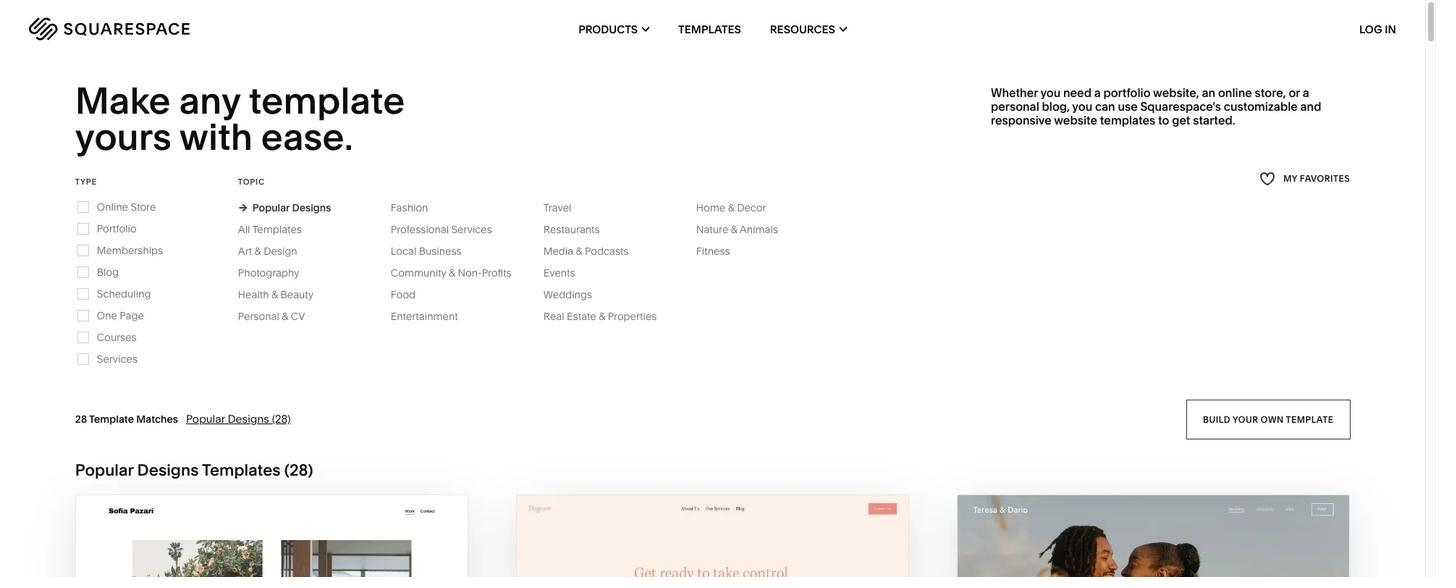 Task type: locate. For each thing, give the bounding box(es) containing it.
designs down matches
[[137, 460, 199, 480]]

use
[[1118, 99, 1138, 114]]

& right nature
[[731, 223, 738, 236]]

type
[[75, 176, 97, 187]]

services down courses
[[97, 352, 138, 365]]

all templates
[[238, 223, 302, 236]]

squarespace logo link
[[29, 17, 302, 41]]

matches
[[136, 413, 178, 426]]

personal
[[238, 310, 279, 323]]

services
[[451, 223, 492, 236], [97, 352, 138, 365]]

& right health
[[272, 288, 278, 301]]

popular
[[253, 201, 290, 214], [186, 412, 225, 426], [75, 460, 134, 480]]

designs
[[292, 201, 331, 214], [228, 412, 269, 426], [137, 460, 199, 480]]

& for animals
[[731, 223, 738, 236]]

build your own template button
[[1186, 399, 1350, 439]]

0 vertical spatial 28
[[75, 413, 87, 426]]

real estate & properties
[[544, 310, 657, 323]]

& for non-
[[449, 266, 455, 279]]

design
[[264, 245, 297, 258]]

& right estate
[[599, 310, 605, 323]]

nature
[[696, 223, 729, 236]]

0 vertical spatial template
[[249, 78, 405, 123]]

1 horizontal spatial you
[[1073, 99, 1093, 114]]

you left can
[[1073, 99, 1093, 114]]

0 horizontal spatial services
[[97, 352, 138, 365]]

local business
[[391, 245, 462, 258]]

designs left '(28)'
[[228, 412, 269, 426]]

1 horizontal spatial services
[[451, 223, 492, 236]]

a
[[1094, 85, 1101, 100], [1303, 85, 1310, 100]]

you left the 'need'
[[1041, 85, 1061, 100]]

fashion link
[[391, 201, 443, 214]]

weddings link
[[544, 288, 607, 301]]

& for podcasts
[[576, 245, 583, 258]]

0 horizontal spatial designs
[[137, 460, 199, 480]]

& right home
[[728, 201, 735, 214]]

properties
[[608, 310, 657, 323]]

local business link
[[391, 245, 476, 258]]

0 vertical spatial popular
[[253, 201, 290, 214]]

food link
[[391, 288, 430, 301]]

1 vertical spatial 28
[[290, 460, 308, 480]]

build
[[1203, 414, 1231, 424]]

resources button
[[770, 0, 847, 58]]

photography link
[[238, 266, 314, 279]]

media & podcasts
[[544, 245, 629, 258]]

template
[[249, 78, 405, 123], [1286, 414, 1334, 424]]

popular right matches
[[186, 412, 225, 426]]

home & decor link
[[696, 201, 781, 214]]

memberships
[[97, 244, 163, 257]]

& left 'cv' at the left bottom of the page
[[282, 310, 288, 323]]

templates
[[1100, 113, 1156, 128]]

& right 'media'
[[576, 245, 583, 258]]

a right or
[[1303, 85, 1310, 100]]

designs up all templates link
[[292, 201, 331, 214]]

0 horizontal spatial template
[[249, 78, 405, 123]]

1 horizontal spatial designs
[[228, 412, 269, 426]]

yours
[[75, 115, 172, 160]]

0 vertical spatial services
[[451, 223, 492, 236]]

ease.
[[261, 115, 353, 160]]

template
[[89, 413, 134, 426]]

2 horizontal spatial popular
[[253, 201, 290, 214]]

28 down '(28)'
[[290, 460, 308, 480]]

& left non-
[[449, 266, 455, 279]]

0 horizontal spatial a
[[1094, 85, 1101, 100]]

a right the 'need'
[[1094, 85, 1101, 100]]

& right "art"
[[255, 245, 261, 258]]

1 horizontal spatial a
[[1303, 85, 1310, 100]]

2 vertical spatial popular
[[75, 460, 134, 480]]

popular up all templates
[[253, 201, 290, 214]]

all templates link
[[238, 223, 316, 236]]

popular down template
[[75, 460, 134, 480]]

personal & cv
[[238, 310, 305, 323]]

0 horizontal spatial popular
[[75, 460, 134, 480]]

fitness link
[[696, 245, 745, 258]]

estate
[[567, 310, 596, 323]]

popular designs link
[[238, 201, 331, 214]]

can
[[1095, 99, 1115, 114]]

professional services link
[[391, 223, 507, 236]]

fashion
[[391, 201, 428, 214]]

health
[[238, 288, 269, 301]]

photography
[[238, 266, 299, 279]]

you
[[1041, 85, 1061, 100], [1073, 99, 1093, 114]]

squarespace logo image
[[29, 17, 190, 41]]

dario image
[[958, 495, 1350, 577]]

1 horizontal spatial popular
[[186, 412, 225, 426]]

get
[[1172, 113, 1191, 128]]

0 vertical spatial templates
[[678, 22, 741, 36]]

template inside make any template yours with ease.
[[249, 78, 405, 123]]

0 vertical spatial designs
[[292, 201, 331, 214]]

1 horizontal spatial template
[[1286, 414, 1334, 424]]

1 vertical spatial services
[[97, 352, 138, 365]]

real estate & properties link
[[544, 310, 671, 323]]

food
[[391, 288, 416, 301]]

28 left template
[[75, 413, 87, 426]]

(
[[284, 460, 290, 480]]

& for decor
[[728, 201, 735, 214]]

art & design
[[238, 245, 297, 258]]

nature & animals link
[[696, 223, 793, 236]]

1 vertical spatial popular
[[186, 412, 225, 426]]

popular designs (28) link
[[186, 412, 291, 426]]

restaurants link
[[544, 223, 614, 236]]

1 a from the left
[[1094, 85, 1101, 100]]

with
[[179, 115, 253, 160]]

professional services
[[391, 223, 492, 236]]

home & decor
[[696, 201, 766, 214]]

community & non-profits link
[[391, 266, 526, 279]]

resources
[[770, 22, 835, 36]]

1 horizontal spatial 28
[[290, 460, 308, 480]]

2 vertical spatial designs
[[137, 460, 199, 480]]

services up business
[[451, 223, 492, 236]]

1 vertical spatial designs
[[228, 412, 269, 426]]

to
[[1158, 113, 1170, 128]]

log
[[1360, 22, 1383, 36]]

1 vertical spatial templates
[[252, 223, 302, 236]]

2 horizontal spatial designs
[[292, 201, 331, 214]]

28 template matches
[[75, 413, 178, 426]]

profits
[[482, 266, 512, 279]]

1 vertical spatial template
[[1286, 414, 1334, 424]]



Task type: vqa. For each thing, say whether or not it's contained in the screenshot.
the template, inside the after starting a free email campaigns trial, build or import a mailing list to send your campaign to. pick a squarespace email marketing template, customize the layout and design to fit your brand, and send a test email to preview. once you're satisfied, you can schedule your email for later or send it immediately. then use our powerful email analytics to measure your performance.
no



Task type: describe. For each thing, give the bounding box(es) containing it.
0 horizontal spatial 28
[[75, 413, 87, 426]]

designs for popular designs
[[292, 201, 331, 214]]

pazari image
[[76, 495, 468, 577]]

nature & animals
[[696, 223, 778, 236]]

cv
[[291, 310, 305, 323]]

restaurants
[[544, 223, 600, 236]]

professional
[[391, 223, 449, 236]]

favorites
[[1300, 173, 1350, 184]]

community
[[391, 266, 446, 279]]

one
[[97, 309, 117, 322]]

blog,
[[1042, 99, 1070, 114]]

popular designs templates ( 28 )
[[75, 460, 313, 480]]

2 a from the left
[[1303, 85, 1310, 100]]

2 vertical spatial templates
[[202, 460, 281, 480]]

pazari element
[[76, 495, 468, 577]]

art
[[238, 245, 252, 258]]

(28)
[[272, 412, 291, 426]]

media
[[544, 245, 574, 258]]

my favorites link
[[1260, 169, 1350, 189]]

page
[[120, 309, 144, 322]]

weddings
[[544, 288, 592, 301]]

beauty
[[281, 288, 314, 301]]

dario element
[[958, 495, 1350, 577]]

topic
[[238, 176, 265, 187]]

courses
[[97, 331, 137, 344]]

products
[[579, 22, 638, 36]]

your
[[1233, 414, 1258, 424]]

in
[[1385, 22, 1397, 36]]

whether you need a portfolio website, an online store, or a personal blog, you can use squarespace's customizable and responsive website templates to get started.
[[991, 85, 1322, 128]]

online store
[[97, 200, 156, 213]]

website
[[1054, 113, 1098, 128]]

entertainment link
[[391, 310, 473, 323]]

products button
[[579, 0, 650, 58]]

popular for popular designs templates ( 28 )
[[75, 460, 134, 480]]

popular for popular designs
[[253, 201, 290, 214]]

template inside button
[[1286, 414, 1334, 424]]

home
[[696, 201, 726, 214]]

popular designs (28)
[[186, 412, 291, 426]]

log             in link
[[1360, 22, 1397, 36]]

business
[[419, 245, 462, 258]]

animals
[[740, 223, 778, 236]]

portfolio
[[97, 222, 137, 235]]

started.
[[1193, 113, 1236, 128]]

travel
[[544, 201, 572, 214]]

media & podcasts link
[[544, 245, 643, 258]]

podcasts
[[585, 245, 629, 258]]

personal & cv link
[[238, 310, 320, 323]]

all
[[238, 223, 250, 236]]

real
[[544, 310, 564, 323]]

events
[[544, 266, 575, 279]]

0 horizontal spatial you
[[1041, 85, 1061, 100]]

fitness
[[696, 245, 730, 258]]

)
[[308, 460, 313, 480]]

designs for popular designs (28)
[[228, 412, 269, 426]]

events link
[[544, 266, 590, 279]]

make any template yours with ease.
[[75, 78, 413, 160]]

entertainment
[[391, 310, 458, 323]]

& for design
[[255, 245, 261, 258]]

squarespace's
[[1141, 99, 1221, 114]]

portfolio
[[1104, 85, 1151, 100]]

popular designs
[[253, 201, 331, 214]]

store
[[131, 200, 156, 213]]

build your own template
[[1203, 414, 1334, 424]]

degraw image
[[517, 495, 909, 577]]

online
[[1218, 85, 1252, 100]]

my
[[1284, 173, 1298, 184]]

designs for popular designs templates ( 28 )
[[137, 460, 199, 480]]

customizable
[[1224, 99, 1298, 114]]

degraw element
[[517, 495, 909, 577]]

& for cv
[[282, 310, 288, 323]]

online
[[97, 200, 128, 213]]

log             in
[[1360, 22, 1397, 36]]

store,
[[1255, 85, 1286, 100]]

my favorites
[[1284, 173, 1350, 184]]

and
[[1301, 99, 1322, 114]]

non-
[[458, 266, 482, 279]]

whether
[[991, 85, 1038, 100]]

popular for popular designs (28)
[[186, 412, 225, 426]]

any
[[179, 78, 240, 123]]

health & beauty
[[238, 288, 314, 301]]

scheduling
[[97, 287, 151, 300]]

& for beauty
[[272, 288, 278, 301]]

make
[[75, 78, 171, 123]]

community & non-profits
[[391, 266, 512, 279]]

art & design link
[[238, 245, 312, 258]]

own
[[1261, 414, 1284, 424]]

decor
[[737, 201, 766, 214]]

local
[[391, 245, 417, 258]]



